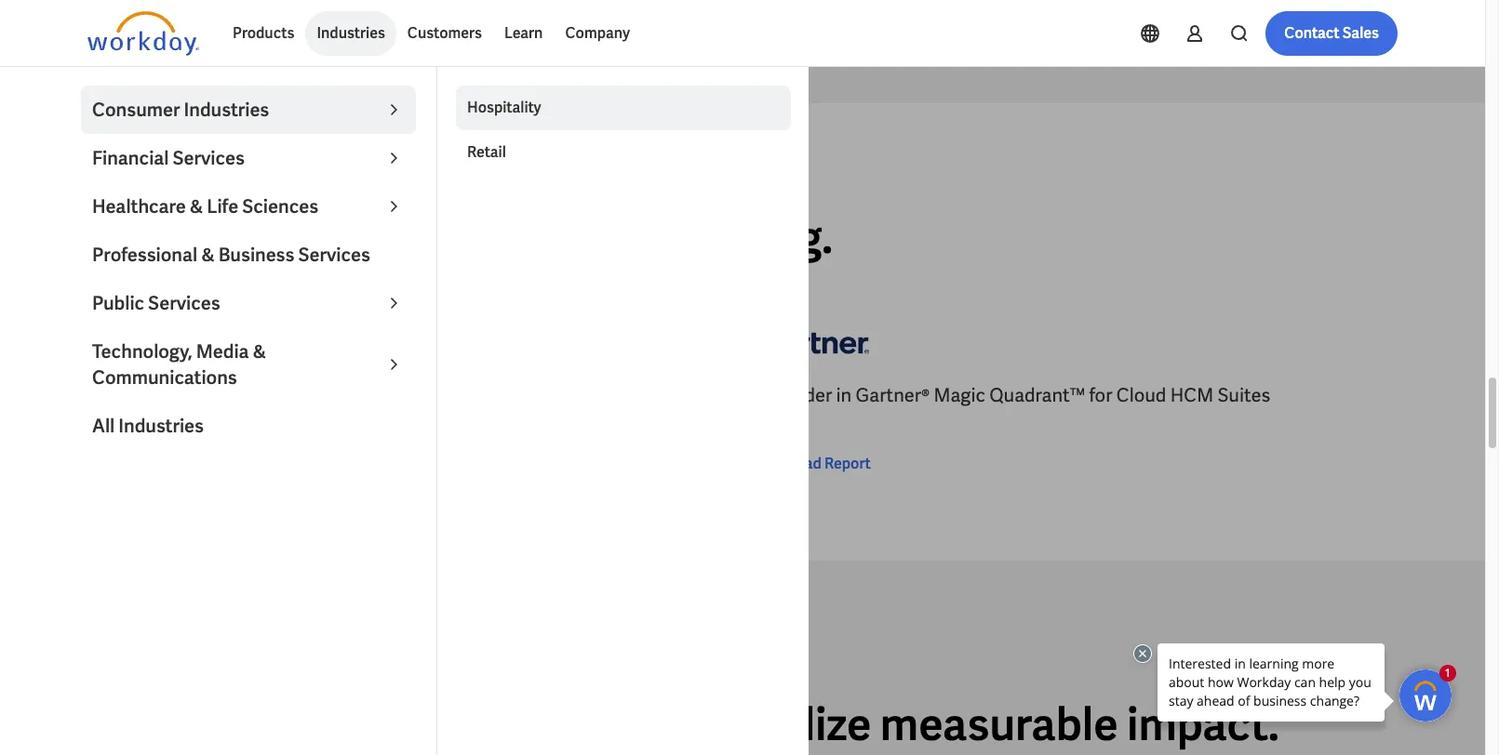 Task type: vqa. For each thing, say whether or not it's contained in the screenshot.
Positions on the bottom
no



Task type: describe. For each thing, give the bounding box(es) containing it.
hospitality link
[[456, 86, 791, 130]]

2 quadrant™ from the left
[[990, 384, 1086, 408]]

industries for consumer industries
[[184, 98, 269, 122]]

industries
[[527, 697, 730, 755]]

quadrant™ inside a leader in 2023 gartner® magic quadrant™ for cloud erp for service- centric enterprises
[[364, 384, 460, 408]]

media
[[196, 340, 249, 364]]

report
[[825, 455, 871, 474]]

learn button
[[493, 11, 554, 56]]

say
[[197, 164, 221, 181]]

all
[[470, 697, 518, 755]]

planning.
[[646, 209, 833, 267]]

gartner image for 2023
[[88, 316, 199, 368]]

analysts
[[129, 164, 195, 181]]

healthcare & life sciences button
[[81, 182, 416, 231]]

read report
[[788, 455, 871, 474]]

contact
[[1285, 23, 1340, 43]]

technology, media & communications button
[[81, 328, 416, 402]]

consumer industries button
[[81, 86, 416, 134]]

2 gartner® from the left
[[856, 384, 930, 408]]

public services
[[92, 291, 220, 316]]

industries for all industries
[[118, 414, 204, 439]]

healthcare
[[92, 195, 186, 219]]

professional & business services
[[92, 243, 371, 267]]

gartner® inside a leader in 2023 gartner® magic quadrant™ for cloud erp for service- centric enterprises
[[230, 384, 304, 408]]

sales
[[1343, 23, 1380, 43]]

professional & business services link
[[81, 231, 416, 279]]

companies across all industries realize measurable impact.
[[88, 697, 1280, 755]]

& for life
[[190, 195, 203, 219]]

what
[[88, 164, 126, 181]]

public services button
[[81, 279, 416, 328]]

a leader in gartner® magic quadrant™ for cloud hcm suites
[[758, 384, 1271, 408]]

& inside technology, media & communications
[[253, 340, 266, 364]]

a leader in finance, hr, and planning.
[[88, 209, 833, 267]]

contact sales
[[1285, 23, 1380, 43]]

contact sales link
[[1266, 11, 1398, 56]]

3 for from the left
[[1090, 384, 1113, 408]]

realize
[[739, 697, 872, 755]]

financial services
[[92, 146, 245, 170]]

hospitality
[[467, 98, 542, 117]]

erp
[[545, 384, 579, 408]]

service-
[[610, 384, 678, 408]]

a for a leader in finance, hr, and planning.
[[88, 209, 119, 267]]

in for 2023
[[166, 384, 182, 408]]

all industries
[[92, 414, 204, 439]]

enterprises
[[154, 410, 250, 434]]

company button
[[554, 11, 641, 56]]

technology, media & communications
[[92, 340, 266, 390]]

sciences
[[242, 195, 319, 219]]

companies
[[88, 697, 318, 755]]

communications
[[92, 366, 237, 390]]

2 for from the left
[[583, 384, 606, 408]]

financial services button
[[81, 134, 416, 182]]

healthcare & life sciences
[[92, 195, 319, 219]]

products button
[[222, 11, 306, 56]]

impact.
[[1127, 697, 1280, 755]]

customers button
[[396, 11, 493, 56]]

professional
[[92, 243, 198, 267]]

public
[[92, 291, 144, 316]]

in for finance,
[[264, 209, 301, 267]]

life
[[207, 195, 239, 219]]

suites
[[1218, 384, 1271, 408]]

industries button
[[306, 11, 396, 56]]



Task type: locate. For each thing, give the bounding box(es) containing it.
1 horizontal spatial quadrant™
[[990, 384, 1086, 408]]

& for business
[[201, 243, 215, 267]]

1 horizontal spatial in
[[264, 209, 301, 267]]

2023
[[186, 384, 226, 408]]

retail link
[[456, 130, 791, 175]]

gartner® right 2023 at the bottom left of page
[[230, 384, 304, 408]]

industries down communications
[[118, 414, 204, 439]]

and
[[560, 209, 637, 267]]

& left the life
[[190, 195, 203, 219]]

1 magic from the left
[[308, 384, 360, 408]]

2 gartner image from the left
[[758, 316, 870, 368]]

in inside a leader in 2023 gartner® magic quadrant™ for cloud erp for service- centric enterprises
[[166, 384, 182, 408]]

learn
[[505, 23, 543, 43]]

leader
[[127, 209, 255, 267]]

2 vertical spatial services
[[148, 291, 220, 316]]

for left erp
[[464, 384, 487, 408]]

0 horizontal spatial gartner image
[[88, 316, 199, 368]]

what analysts say
[[88, 164, 221, 181]]

leader for a leader in 2023 gartner® magic quadrant™ for cloud erp for service- centric enterprises
[[104, 384, 162, 408]]

2 magic from the left
[[934, 384, 986, 408]]

industries inside dropdown button
[[317, 23, 385, 43]]

1 vertical spatial &
[[201, 243, 215, 267]]

leader inside a leader in 2023 gartner® magic quadrant™ for cloud erp for service- centric enterprises
[[104, 384, 162, 408]]

products
[[233, 23, 295, 43]]

& inside dropdown button
[[190, 195, 203, 219]]

&
[[190, 195, 203, 219], [201, 243, 215, 267], [253, 340, 266, 364]]

1 horizontal spatial for
[[583, 384, 606, 408]]

industries right products
[[317, 23, 385, 43]]

0 vertical spatial industries
[[317, 23, 385, 43]]

services
[[173, 146, 245, 170], [298, 243, 371, 267], [148, 291, 220, 316]]

1 horizontal spatial gartner®
[[856, 384, 930, 408]]

a up all
[[88, 384, 100, 408]]

2 vertical spatial &
[[253, 340, 266, 364]]

services up healthcare & life sciences
[[173, 146, 245, 170]]

retail
[[467, 142, 506, 162]]

0 vertical spatial &
[[190, 195, 203, 219]]

a for a leader in 2023 gartner® magic quadrant™ for cloud erp for service- centric enterprises
[[88, 384, 100, 408]]

cloud left hcm
[[1117, 384, 1167, 408]]

1 gartner® from the left
[[230, 384, 304, 408]]

centric
[[88, 410, 150, 434]]

company
[[566, 23, 630, 43]]

consumer
[[92, 98, 180, 122]]

for right erp
[[583, 384, 606, 408]]

finance,
[[310, 209, 471, 267]]

leader up centric on the bottom of page
[[104, 384, 162, 408]]

0 horizontal spatial in
[[166, 384, 182, 408]]

& right "media"
[[253, 340, 266, 364]]

1 horizontal spatial gartner image
[[758, 316, 870, 368]]

1 quadrant™ from the left
[[364, 384, 460, 408]]

gartner®
[[230, 384, 304, 408], [856, 384, 930, 408]]

all
[[92, 414, 115, 439]]

read report link
[[758, 454, 871, 476]]

across
[[327, 697, 461, 755]]

hcm
[[1171, 384, 1214, 408]]

1 horizontal spatial cloud
[[1117, 384, 1167, 408]]

0 horizontal spatial gartner®
[[230, 384, 304, 408]]

financial
[[92, 146, 169, 170]]

0 horizontal spatial leader
[[104, 384, 162, 408]]

1 horizontal spatial leader
[[775, 384, 833, 408]]

0 vertical spatial services
[[173, 146, 245, 170]]

2 vertical spatial industries
[[118, 414, 204, 439]]

2 cloud from the left
[[1117, 384, 1167, 408]]

for
[[464, 384, 487, 408], [583, 384, 606, 408], [1090, 384, 1113, 408]]

gartner® up report
[[856, 384, 930, 408]]

gartner image
[[88, 316, 199, 368], [758, 316, 870, 368]]

measurable
[[881, 697, 1119, 755]]

customers
[[408, 23, 482, 43]]

1 gartner image from the left
[[88, 316, 199, 368]]

a up 'read report' "link"
[[758, 384, 771, 408]]

services for financial services
[[173, 146, 245, 170]]

gartner image for gartner®
[[758, 316, 870, 368]]

industries
[[317, 23, 385, 43], [184, 98, 269, 122], [118, 414, 204, 439]]

a for a leader in gartner® magic quadrant™ for cloud hcm suites
[[758, 384, 771, 408]]

2 leader from the left
[[775, 384, 833, 408]]

magic inside a leader in 2023 gartner® magic quadrant™ for cloud erp for service- centric enterprises
[[308, 384, 360, 408]]

0 horizontal spatial cloud
[[491, 384, 541, 408]]

cloud left erp
[[491, 384, 541, 408]]

1 vertical spatial services
[[298, 243, 371, 267]]

a
[[88, 209, 119, 267], [88, 384, 100, 408], [758, 384, 771, 408]]

hr,
[[480, 209, 551, 267]]

cloud
[[491, 384, 541, 408], [1117, 384, 1167, 408]]

business
[[219, 243, 295, 267]]

a down what
[[88, 209, 119, 267]]

services down sciences on the left of page
[[298, 243, 371, 267]]

in for gartner®
[[837, 384, 852, 408]]

in
[[264, 209, 301, 267], [166, 384, 182, 408], [837, 384, 852, 408]]

magic
[[308, 384, 360, 408], [934, 384, 986, 408]]

1 cloud from the left
[[491, 384, 541, 408]]

quadrant™
[[364, 384, 460, 408], [990, 384, 1086, 408]]

0 horizontal spatial quadrant™
[[364, 384, 460, 408]]

services for public services
[[148, 291, 220, 316]]

0 horizontal spatial magic
[[308, 384, 360, 408]]

go to the homepage image
[[88, 11, 199, 56]]

1 vertical spatial industries
[[184, 98, 269, 122]]

& down healthcare & life sciences
[[201, 243, 215, 267]]

for left hcm
[[1090, 384, 1113, 408]]

leader up read
[[775, 384, 833, 408]]

a inside a leader in 2023 gartner® magic quadrant™ for cloud erp for service- centric enterprises
[[88, 384, 100, 408]]

2 horizontal spatial for
[[1090, 384, 1113, 408]]

consumer industries
[[92, 98, 269, 122]]

technology,
[[92, 340, 192, 364]]

read
[[788, 455, 822, 474]]

1 leader from the left
[[104, 384, 162, 408]]

a leader in 2023 gartner® magic quadrant™ for cloud erp for service- centric enterprises
[[88, 384, 678, 434]]

services up technology, media & communications
[[148, 291, 220, 316]]

1 for from the left
[[464, 384, 487, 408]]

all industries link
[[81, 402, 416, 451]]

leader
[[104, 384, 162, 408], [775, 384, 833, 408]]

0 horizontal spatial for
[[464, 384, 487, 408]]

2 horizontal spatial in
[[837, 384, 852, 408]]

leader for a leader in gartner® magic quadrant™ for cloud hcm suites
[[775, 384, 833, 408]]

cloud inside a leader in 2023 gartner® magic quadrant™ for cloud erp for service- centric enterprises
[[491, 384, 541, 408]]

1 horizontal spatial magic
[[934, 384, 986, 408]]

industries up the financial services dropdown button
[[184, 98, 269, 122]]

industries inside "dropdown button"
[[184, 98, 269, 122]]



